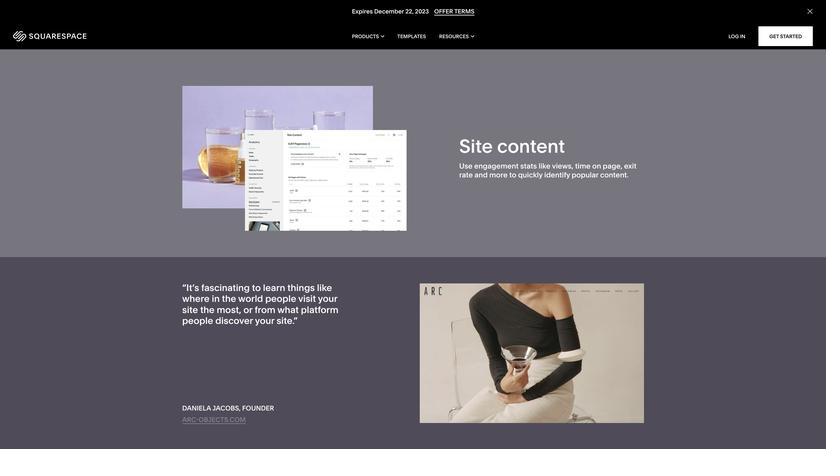 Task type: vqa. For each thing, say whether or not it's contained in the screenshot.
Design to the left
no



Task type: locate. For each thing, give the bounding box(es) containing it.
learn
[[263, 283, 285, 294]]

to
[[509, 171, 516, 180], [252, 283, 261, 294]]

arc-objects.com link
[[182, 416, 246, 425]]

1 vertical spatial your
[[255, 316, 274, 327]]

people down where
[[182, 316, 213, 327]]

get started
[[770, 33, 802, 39]]

views,
[[552, 162, 573, 171]]

1 horizontal spatial people
[[265, 294, 296, 305]]

0 vertical spatial to
[[509, 171, 516, 180]]

1 vertical spatial to
[[252, 283, 261, 294]]

0 vertical spatial traffic overview mobile ui image
[[420, 0, 581, 33]]

0 vertical spatial like
[[539, 162, 551, 171]]

where
[[182, 294, 210, 305]]

like right stats
[[539, 162, 551, 171]]

what
[[277, 305, 299, 316]]

the right site
[[200, 305, 215, 316]]

engagement
[[474, 162, 519, 171]]

your right visit
[[318, 294, 337, 305]]

templates link
[[397, 23, 426, 49]]

traffic overview mobile ui image
[[420, 0, 581, 33], [245, 130, 407, 231]]

the
[[222, 294, 236, 305], [200, 305, 215, 316]]

site
[[182, 305, 198, 316]]

1 horizontal spatial to
[[509, 171, 516, 180]]

people up site." on the bottom left of page
[[265, 294, 296, 305]]

like right visit
[[317, 283, 332, 294]]

log             in link
[[729, 33, 745, 39]]

offer
[[434, 8, 453, 15]]

resources button
[[439, 23, 474, 49]]

your
[[318, 294, 337, 305], [255, 316, 274, 327]]

like inside the use engagement stats like views, time on page, exit rate and more to quickly identify popular content.
[[539, 162, 551, 171]]

site."
[[277, 316, 298, 327]]

terms
[[454, 8, 474, 15]]

like
[[539, 162, 551, 171], [317, 283, 332, 294]]

1 horizontal spatial the
[[222, 294, 236, 305]]

the right in
[[222, 294, 236, 305]]

page,
[[603, 162, 623, 171]]

exit
[[624, 162, 637, 171]]

1 vertical spatial traffic overview mobile ui image
[[245, 130, 407, 231]]

log             in
[[729, 33, 745, 39]]

1 horizontal spatial your
[[318, 294, 337, 305]]

products button
[[352, 23, 384, 49]]

to left learn
[[252, 283, 261, 294]]

december
[[374, 8, 404, 15]]

popular
[[572, 171, 599, 180]]

1 horizontal spatial traffic overview mobile ui image
[[420, 0, 581, 33]]

objects.com
[[199, 416, 246, 424]]

get started link
[[759, 26, 813, 46]]

daniela jacobs, founder
[[182, 405, 274, 413]]

arc-
[[182, 416, 199, 424]]

0 horizontal spatial people
[[182, 316, 213, 327]]

to right the more
[[509, 171, 516, 180]]

0 vertical spatial your
[[318, 294, 337, 305]]

to inside the use engagement stats like views, time on page, exit rate and more to quickly identify popular content.
[[509, 171, 516, 180]]

people
[[265, 294, 296, 305], [182, 316, 213, 327]]

daniela
[[182, 405, 211, 413]]

0 horizontal spatial to
[[252, 283, 261, 294]]

0 vertical spatial people
[[265, 294, 296, 305]]

0 horizontal spatial like
[[317, 283, 332, 294]]

your right or
[[255, 316, 274, 327]]

1 horizontal spatial like
[[539, 162, 551, 171]]

1 vertical spatial people
[[182, 316, 213, 327]]

on
[[592, 162, 601, 171]]

founder
[[242, 405, 274, 413]]

arc-objects.com
[[182, 416, 246, 424]]

to inside "it's fascinating to learn things like where in the world people visit your site the most, or from what platform people discover your site."
[[252, 283, 261, 294]]

and
[[475, 171, 488, 180]]

expires
[[352, 8, 373, 15]]

like inside "it's fascinating to learn things like where in the world people visit your site the most, or from what platform people discover your site."
[[317, 283, 332, 294]]

1 vertical spatial like
[[317, 283, 332, 294]]



Task type: describe. For each thing, give the bounding box(es) containing it.
use
[[459, 162, 473, 171]]

or
[[243, 305, 253, 316]]

discover
[[215, 316, 253, 327]]

expires december 22, 2023
[[352, 8, 429, 15]]

2023
[[415, 8, 429, 15]]

world
[[238, 294, 263, 305]]

identify
[[544, 171, 570, 180]]

content
[[497, 135, 565, 158]]

quickly
[[518, 171, 543, 180]]

in
[[212, 294, 220, 305]]

0 horizontal spatial traffic overview mobile ui image
[[245, 130, 407, 231]]

rate
[[459, 171, 473, 180]]

content.
[[600, 171, 629, 180]]

0 horizontal spatial your
[[255, 316, 274, 327]]

templates
[[397, 33, 426, 39]]

things
[[287, 283, 315, 294]]

use engagement stats like views, time on page, exit rate and more to quickly identify popular content.
[[459, 162, 637, 180]]

0 horizontal spatial the
[[200, 305, 215, 316]]

get
[[770, 33, 779, 39]]

time
[[575, 162, 591, 171]]

resources
[[439, 33, 469, 39]]

log
[[729, 33, 739, 39]]

22,
[[405, 8, 414, 15]]

stats
[[520, 162, 537, 171]]

visit
[[298, 294, 316, 305]]

started
[[780, 33, 802, 39]]

products
[[352, 33, 379, 39]]

site
[[459, 135, 493, 158]]

site content
[[459, 135, 565, 158]]

from
[[255, 305, 275, 316]]

"it's fascinating to learn things like where in the world people visit your site the most, or from what platform people discover your site."
[[182, 283, 339, 327]]

fascinating
[[201, 283, 250, 294]]

more
[[489, 171, 508, 180]]

most,
[[217, 305, 241, 316]]

jacobs,
[[212, 405, 241, 413]]

offer terms
[[434, 8, 474, 15]]

platform
[[301, 305, 339, 316]]

in
[[740, 33, 745, 39]]

squarespace logo image
[[13, 31, 86, 42]]

squarespace logo link
[[13, 31, 173, 42]]

offer terms link
[[434, 8, 474, 16]]

"it's
[[182, 283, 199, 294]]

arc objects homepage image
[[420, 284, 644, 424]]



